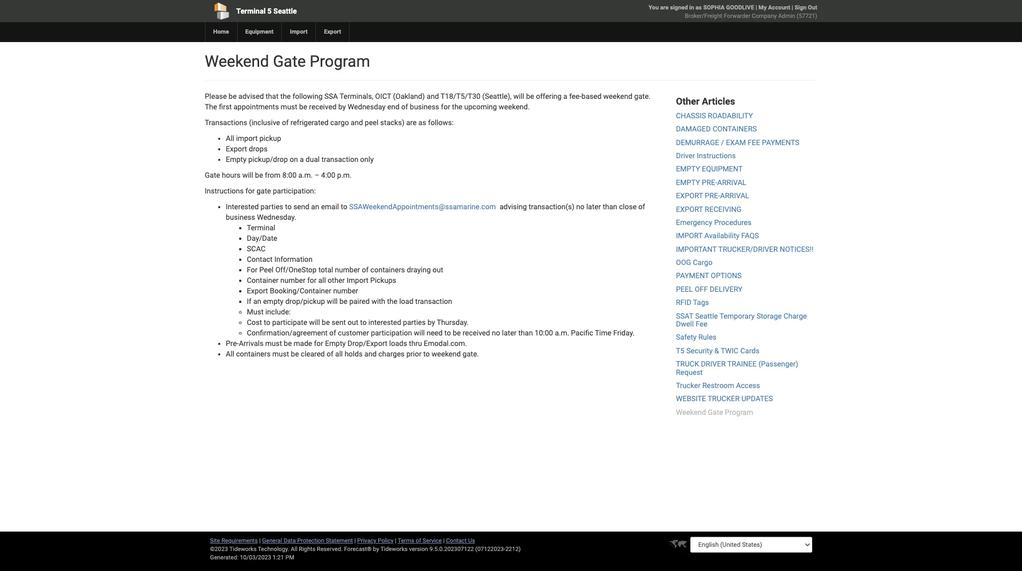 Task type: vqa. For each thing, say whether or not it's contained in the screenshot.
Cargo on the top of page
yes



Task type: locate. For each thing, give the bounding box(es) containing it.
import inside advising transaction(s) no later than close of business wednesday. terminal day/date scac contact information for peel off/onestop total number of containers draying out container number for all other import pickups export booking/container number if an empty drop/pickup will be paired with the load transaction
[[347, 276, 369, 285]]

gate left hours
[[205, 171, 220, 179]]

1 vertical spatial terminal
[[247, 224, 275, 232]]

must
[[247, 308, 264, 316]]

1 vertical spatial import
[[347, 276, 369, 285]]

will up 'weekend.' on the top
[[514, 92, 524, 100]]

0 vertical spatial gate.
[[634, 92, 651, 100]]

0 vertical spatial and
[[427, 92, 439, 100]]

gate. down emodal.com.
[[463, 350, 479, 358]]

received inside please be advised that the following ssa terminals, oict (oakland) and t18/t5/t30 (seattle), will be offering a fee-based weekend gate. the first appointments must be received by wednesday end of business for the upcoming weekend.
[[309, 103, 337, 111]]

damaged
[[676, 125, 711, 133]]

import up paired
[[347, 276, 369, 285]]

of down the sent at the bottom of the page
[[329, 329, 336, 337]]

1 vertical spatial empty
[[676, 178, 700, 187]]

1 horizontal spatial business
[[410, 103, 439, 111]]

pre- down empty pre-arrival 'link'
[[705, 192, 720, 200]]

cargo
[[693, 258, 713, 267]]

out right draying
[[433, 266, 443, 274]]

dwell
[[676, 320, 694, 328]]

0 horizontal spatial contact
[[247, 255, 273, 263]]

1 vertical spatial out
[[348, 318, 358, 327]]

1 vertical spatial than
[[519, 329, 533, 337]]

us
[[468, 538, 475, 544]]

for inside advising transaction(s) no later than close of business wednesday. terminal day/date scac contact information for peel off/onestop total number of containers draying out container number for all other import pickups export booking/container number if an empty drop/pickup will be paired with the load transaction
[[307, 276, 317, 285]]

drop/pickup
[[285, 297, 325, 306]]

are
[[660, 4, 669, 11], [406, 118, 417, 127]]

will inside please be advised that the following ssa terminals, oict (oakland) and t18/t5/t30 (seattle), will be offering a fee-based weekend gate. the first appointments must be received by wednesday end of business for the upcoming weekend.
[[514, 92, 524, 100]]

export inside all import pickup export drops empty pickup/drop on a dual transaction only
[[226, 145, 247, 153]]

contact down scac
[[247, 255, 273, 263]]

parties up thru
[[403, 318, 426, 327]]

0 vertical spatial as
[[696, 4, 702, 11]]

a right on
[[300, 155, 304, 164]]

1 vertical spatial weekend
[[676, 408, 706, 416]]

containers inside must include: cost to participate will be sent out to interested parties by thursday. confirmation/agreement of customer participation will need to be received no later than 10:00 a.m. pacific time friday. pre-arrivals must be made for empty drop/export loads thru emodal.com. all containers must be cleared of all holds and charges prior to weekend gate.
[[236, 350, 271, 358]]

instructions down hours
[[205, 187, 244, 195]]

0 horizontal spatial weekend
[[432, 350, 461, 358]]

end
[[387, 103, 400, 111]]

0 vertical spatial gate
[[273, 52, 306, 70]]

tags
[[693, 298, 709, 307]]

gate. left other
[[634, 92, 651, 100]]

an right if
[[253, 297, 261, 306]]

number down the off/onestop at the left of page
[[280, 276, 306, 285]]

all import pickup export drops empty pickup/drop on a dual transaction only
[[226, 134, 374, 164]]

0 vertical spatial weekend
[[205, 52, 269, 70]]

a left fee-
[[564, 92, 568, 100]]

general
[[262, 538, 282, 544]]

empty equipment link
[[676, 165, 743, 173]]

instructions
[[697, 151, 736, 160], [205, 187, 244, 195]]

empty down 'customer'
[[325, 339, 346, 348]]

0 vertical spatial number
[[335, 266, 360, 274]]

export inside advising transaction(s) no later than close of business wednesday. terminal day/date scac contact information for peel off/onestop total number of containers draying out container number for all other import pickups export booking/container number if an empty drop/pickup will be paired with the load transaction
[[247, 287, 268, 295]]

1 vertical spatial the
[[452, 103, 463, 111]]

1 vertical spatial pre-
[[705, 192, 720, 200]]

1 vertical spatial instructions
[[205, 187, 244, 195]]

program down website trucker updates link at the right bottom
[[725, 408, 753, 416]]

2 horizontal spatial gate
[[708, 408, 723, 416]]

of up paired
[[362, 266, 369, 274]]

transaction inside all import pickup export drops empty pickup/drop on a dual transaction only
[[322, 155, 358, 164]]

be left the sent at the bottom of the page
[[322, 318, 330, 327]]

transaction right load
[[415, 297, 452, 306]]

holds
[[345, 350, 363, 358]]

general data protection statement link
[[262, 538, 353, 544]]

| left my
[[756, 4, 757, 11]]

0 vertical spatial a.m.
[[298, 171, 313, 179]]

important
[[676, 245, 717, 253]]

other articles chassis roadability damaged containers demurrage / exam fee payments driver instructions empty equipment empty pre-arrival export pre-arrival export receiving emergency procedures import availability faqs important trucker/driver notices!! oog cargo payment options peel off delivery rfid tags ssat seattle temporary storage charge dwell fee safety rules t5 security & twic cards truck driver trainee (passenger) request trucker restroom access website trucker updates weekend gate program
[[676, 96, 814, 416]]

1 vertical spatial an
[[253, 297, 261, 306]]

of up version
[[416, 538, 421, 544]]

for inside please be advised that the following ssa terminals, oict (oakland) and t18/t5/t30 (seattle), will be offering a fee-based weekend gate. the first appointments must be received by wednesday end of business for the upcoming weekend.
[[441, 103, 450, 111]]

0 vertical spatial instructions
[[697, 151, 736, 160]]

all inside the site requirements | general data protection statement | privacy policy | terms of service | contact us ©2023 tideworks technology. all rights reserved. forecast® by tideworks version 9.5.0.202307122 (07122023-2212) generated: 10/03/2023 1:21 pm
[[291, 546, 298, 553]]

number
[[335, 266, 360, 274], [280, 276, 306, 285], [333, 287, 358, 295]]

0 horizontal spatial received
[[309, 103, 337, 111]]

no right transaction(s)
[[576, 202, 585, 211]]

access
[[736, 381, 760, 390]]

off
[[695, 285, 708, 293]]

0 vertical spatial weekend
[[604, 92, 633, 100]]

to right prior
[[423, 350, 430, 358]]

number up other
[[335, 266, 360, 274]]

goodlive
[[726, 4, 754, 11]]

0 vertical spatial all
[[318, 276, 326, 285]]

sophia
[[704, 4, 725, 11]]

| left general
[[259, 538, 261, 544]]

0 vertical spatial contact
[[247, 255, 273, 263]]

an inside advising transaction(s) no later than close of business wednesday. terminal day/date scac contact information for peel off/onestop total number of containers draying out container number for all other import pickups export booking/container number if an empty drop/pickup will be paired with the load transaction
[[253, 297, 261, 306]]

terminal 5 seattle
[[236, 7, 297, 15]]

be left paired
[[340, 297, 348, 306]]

1 horizontal spatial all
[[335, 350, 343, 358]]

dual
[[306, 155, 320, 164]]

out
[[433, 266, 443, 274], [348, 318, 358, 327]]

0 vertical spatial by
[[338, 103, 346, 111]]

will inside advising transaction(s) no later than close of business wednesday. terminal day/date scac contact information for peel off/onestop total number of containers draying out container number for all other import pickups export booking/container number if an empty drop/pickup will be paired with the load transaction
[[327, 297, 338, 306]]

business down interested at the left top of page
[[226, 213, 255, 221]]

import up weekend gate program
[[290, 28, 308, 35]]

transaction up p.m.
[[322, 155, 358, 164]]

and inside please be advised that the following ssa terminals, oict (oakland) and t18/t5/t30 (seattle), will be offering a fee-based weekend gate. the first appointments must be received by wednesday end of business for the upcoming weekend.
[[427, 92, 439, 100]]

containers up pickups
[[371, 266, 405, 274]]

for up follows:
[[441, 103, 450, 111]]

1 vertical spatial gate
[[205, 171, 220, 179]]

the
[[205, 103, 217, 111]]

if
[[247, 297, 251, 306]]

by up need
[[428, 318, 435, 327]]

0 horizontal spatial a
[[300, 155, 304, 164]]

1 vertical spatial containers
[[236, 350, 271, 358]]

charges
[[379, 350, 405, 358]]

0 horizontal spatial program
[[310, 52, 370, 70]]

of inside please be advised that the following ssa terminals, oict (oakland) and t18/t5/t30 (seattle), will be offering a fee-based weekend gate. the first appointments must be received by wednesday end of business for the upcoming weekend.
[[401, 103, 408, 111]]

to up 'customer'
[[360, 318, 367, 327]]

the inside advising transaction(s) no later than close of business wednesday. terminal day/date scac contact information for peel off/onestop total number of containers draying out container number for all other import pickups export booking/container number if an empty drop/pickup will be paired with the load transaction
[[387, 297, 398, 306]]

a.m. inside must include: cost to participate will be sent out to interested parties by thursday. confirmation/agreement of customer participation will need to be received no later than 10:00 a.m. pacific time friday. pre-arrivals must be made for empty drop/export loads thru emodal.com. all containers must be cleared of all holds and charges prior to weekend gate.
[[555, 329, 569, 337]]

1 vertical spatial later
[[502, 329, 517, 337]]

gate down import link
[[273, 52, 306, 70]]

1 horizontal spatial seattle
[[695, 312, 718, 320]]

ssa
[[324, 92, 338, 100]]

a.m.
[[298, 171, 313, 179], [555, 329, 569, 337]]

0 horizontal spatial later
[[502, 329, 517, 337]]

interested parties to send an email to ssaweekendappointments@ssamarine.com
[[226, 202, 496, 211]]

terminal up day/date
[[247, 224, 275, 232]]

you are signed in as sophia goodlive | my account | sign out broker/freight forwarder company admin (57721)
[[649, 4, 818, 19]]

program inside "other articles chassis roadability damaged containers demurrage / exam fee payments driver instructions empty equipment empty pre-arrival export pre-arrival export receiving emergency procedures import availability faqs important trucker/driver notices!! oog cargo payment options peel off delivery rfid tags ssat seattle temporary storage charge dwell fee safety rules t5 security & twic cards truck driver trainee (passenger) request trucker restroom access website trucker updates weekend gate program"
[[725, 408, 753, 416]]

export up export receiving link
[[676, 192, 703, 200]]

ssat
[[676, 312, 694, 320]]

(inclusive
[[249, 118, 280, 127]]

participation
[[371, 329, 412, 337]]

1 horizontal spatial are
[[660, 4, 669, 11]]

1 vertical spatial contact
[[446, 538, 467, 544]]

pickups
[[370, 276, 396, 285]]

1 horizontal spatial containers
[[371, 266, 405, 274]]

0 horizontal spatial business
[[226, 213, 255, 221]]

1 vertical spatial as
[[419, 118, 426, 127]]

arrival up the receiving
[[720, 192, 750, 200]]

and down drop/export
[[365, 350, 377, 358]]

weekend down emodal.com.
[[432, 350, 461, 358]]

0 vertical spatial no
[[576, 202, 585, 211]]

0 horizontal spatial no
[[492, 329, 500, 337]]

program down export link
[[310, 52, 370, 70]]

| left sign
[[792, 4, 793, 11]]

all down transactions
[[226, 134, 234, 143]]

2212)
[[506, 546, 521, 553]]

program
[[310, 52, 370, 70], [725, 408, 753, 416]]

later left close
[[587, 202, 601, 211]]

number down other
[[333, 287, 358, 295]]

export
[[676, 192, 703, 200], [676, 205, 703, 213]]

by
[[338, 103, 346, 111], [428, 318, 435, 327], [373, 546, 379, 553]]

driver
[[676, 151, 695, 160]]

0 horizontal spatial empty
[[226, 155, 247, 164]]

empty
[[676, 165, 700, 173], [676, 178, 700, 187]]

all down pre-
[[226, 350, 234, 358]]

service
[[423, 538, 442, 544]]

1 horizontal spatial a
[[564, 92, 568, 100]]

generated:
[[210, 554, 238, 561]]

export down import
[[226, 145, 247, 153]]

0 horizontal spatial by
[[338, 103, 346, 111]]

for up cleared
[[314, 339, 323, 348]]

1 vertical spatial no
[[492, 329, 500, 337]]

0 vertical spatial the
[[280, 92, 291, 100]]

version
[[409, 546, 428, 553]]

be left offering
[[526, 92, 534, 100]]

weekend inside please be advised that the following ssa terminals, oict (oakland) and t18/t5/t30 (seattle), will be offering a fee-based weekend gate. the first appointments must be received by wednesday end of business for the upcoming weekend.
[[604, 92, 633, 100]]

0 vertical spatial terminal
[[236, 7, 266, 15]]

2 vertical spatial the
[[387, 297, 398, 306]]

1 horizontal spatial no
[[576, 202, 585, 211]]

out inside advising transaction(s) no later than close of business wednesday. terminal day/date scac contact information for peel off/onestop total number of containers draying out container number for all other import pickups export booking/container number if an empty drop/pickup will be paired with the load transaction
[[433, 266, 443, 274]]

0 vertical spatial later
[[587, 202, 601, 211]]

0 horizontal spatial out
[[348, 318, 358, 327]]

received down "ssa"
[[309, 103, 337, 111]]

site
[[210, 538, 220, 544]]

business inside please be advised that the following ssa terminals, oict (oakland) and t18/t5/t30 (seattle), will be offering a fee-based weekend gate. the first appointments must be received by wednesday end of business for the upcoming weekend.
[[410, 103, 439, 111]]

seattle right 5
[[274, 7, 297, 15]]

will up thru
[[414, 329, 425, 337]]

0 vertical spatial parties
[[261, 202, 283, 211]]

1 horizontal spatial as
[[696, 4, 702, 11]]

forecast®
[[344, 546, 372, 553]]

1 horizontal spatial contact
[[446, 538, 467, 544]]

time
[[595, 329, 612, 337]]

for up booking/container in the left of the page
[[307, 276, 317, 285]]

sent
[[332, 318, 346, 327]]

1 horizontal spatial a.m.
[[555, 329, 569, 337]]

instructions up the equipment
[[697, 151, 736, 160]]

contact up 9.5.0.202307122
[[446, 538, 467, 544]]

0 vertical spatial export
[[676, 192, 703, 200]]

prior
[[407, 350, 422, 358]]

1 horizontal spatial weekend
[[676, 408, 706, 416]]

requirements
[[222, 538, 258, 544]]

all
[[318, 276, 326, 285], [335, 350, 343, 358]]

rfid
[[676, 298, 692, 307]]

2 horizontal spatial by
[[428, 318, 435, 327]]

trucker
[[676, 381, 701, 390]]

1 vertical spatial program
[[725, 408, 753, 416]]

export down terminal 5 seattle link
[[324, 28, 341, 35]]

0 vertical spatial are
[[660, 4, 669, 11]]

fee
[[696, 320, 708, 328]]

0 horizontal spatial import
[[290, 28, 308, 35]]

0 vertical spatial empty
[[676, 165, 700, 173]]

2 empty from the top
[[676, 178, 700, 187]]

later left 10:00
[[502, 329, 517, 337]]

an right send
[[311, 202, 319, 211]]

export up emergency
[[676, 205, 703, 213]]

as right in
[[696, 4, 702, 11]]

1 horizontal spatial import
[[347, 276, 369, 285]]

gate down trucker
[[708, 408, 723, 416]]

arrival down the equipment
[[718, 178, 747, 187]]

1 horizontal spatial parties
[[403, 318, 426, 327]]

1 vertical spatial by
[[428, 318, 435, 327]]

1 horizontal spatial weekend
[[604, 92, 633, 100]]

terminal left 5
[[236, 7, 266, 15]]

contact us link
[[446, 538, 475, 544]]

| up tideworks
[[395, 538, 397, 544]]

pre- down empty equipment link
[[702, 178, 718, 187]]

no inside advising transaction(s) no later than close of business wednesday. terminal day/date scac contact information for peel off/onestop total number of containers draying out container number for all other import pickups export booking/container number if an empty drop/pickup will be paired with the load transaction
[[576, 202, 585, 211]]

by up cargo
[[338, 103, 346, 111]]

of right close
[[639, 202, 645, 211]]

empty down driver
[[676, 165, 700, 173]]

0 vertical spatial received
[[309, 103, 337, 111]]

privacy
[[357, 538, 376, 544]]

0 vertical spatial transaction
[[322, 155, 358, 164]]

cleared
[[301, 350, 325, 358]]

0 horizontal spatial all
[[318, 276, 326, 285]]

forwarder
[[724, 13, 751, 19]]

the down t18/t5/t30
[[452, 103, 463, 111]]

export down container
[[247, 287, 268, 295]]

articles
[[702, 96, 735, 107]]

important trucker/driver notices!! link
[[676, 245, 814, 253]]

are right "stacks)" at top
[[406, 118, 417, 127]]

pacific
[[571, 329, 593, 337]]

1 vertical spatial gate.
[[463, 350, 479, 358]]

0 vertical spatial all
[[226, 134, 234, 143]]

weekend right based
[[604, 92, 633, 100]]

gate inside "other articles chassis roadability damaged containers demurrage / exam fee payments driver instructions empty equipment empty pre-arrival export pre-arrival export receiving emergency procedures import availability faqs important trucker/driver notices!! oog cargo payment options peel off delivery rfid tags ssat seattle temporary storage charge dwell fee safety rules t5 security & twic cards truck driver trainee (passenger) request trucker restroom access website trucker updates weekend gate program"
[[708, 408, 723, 416]]

than inside must include: cost to participate will be sent out to interested parties by thursday. confirmation/agreement of customer participation will need to be received no later than 10:00 a.m. pacific time friday. pre-arrivals must be made for empty drop/export loads thru emodal.com. all containers must be cleared of all holds and charges prior to weekend gate.
[[519, 329, 533, 337]]

seattle down tags
[[695, 312, 718, 320]]

refrigerated
[[291, 118, 329, 127]]

0 horizontal spatial containers
[[236, 350, 271, 358]]

received down thursday.
[[463, 329, 490, 337]]

peel
[[676, 285, 693, 293]]

empty up hours
[[226, 155, 247, 164]]

0 vertical spatial an
[[311, 202, 319, 211]]

a inside please be advised that the following ssa terminals, oict (oakland) and t18/t5/t30 (seattle), will be offering a fee-based weekend gate. the first appointments must be received by wednesday end of business for the upcoming weekend.
[[564, 92, 568, 100]]

0 vertical spatial a
[[564, 92, 568, 100]]

1 vertical spatial number
[[280, 276, 306, 285]]

| up 9.5.0.202307122
[[443, 538, 445, 544]]

pre-
[[226, 339, 239, 348]]

&
[[715, 347, 719, 355]]

export
[[324, 28, 341, 35], [226, 145, 247, 153], [247, 287, 268, 295]]

than left 10:00
[[519, 329, 533, 337]]

by inside please be advised that the following ssa terminals, oict (oakland) and t18/t5/t30 (seattle), will be offering a fee-based weekend gate. the first appointments must be received by wednesday end of business for the upcoming weekend.
[[338, 103, 346, 111]]

1 vertical spatial parties
[[403, 318, 426, 327]]

weekend inside must include: cost to participate will be sent out to interested parties by thursday. confirmation/agreement of customer participation will need to be received no later than 10:00 a.m. pacific time friday. pre-arrivals must be made for empty drop/export loads thru emodal.com. all containers must be cleared of all holds and charges prior to weekend gate.
[[432, 350, 461, 358]]

no left 10:00
[[492, 329, 500, 337]]

2 vertical spatial export
[[247, 287, 268, 295]]

out inside must include: cost to participate will be sent out to interested parties by thursday. confirmation/agreement of customer participation will need to be received no later than 10:00 a.m. pacific time friday. pre-arrivals must be made for empty drop/export loads thru emodal.com. all containers must be cleared of all holds and charges prior to weekend gate.
[[348, 318, 358, 327]]

interested
[[369, 318, 401, 327]]

1 vertical spatial transaction
[[415, 297, 452, 306]]

as inside you are signed in as sophia goodlive | my account | sign out broker/freight forwarder company admin (57721)
[[696, 4, 702, 11]]

0 horizontal spatial transaction
[[322, 155, 358, 164]]

terms of service link
[[398, 538, 442, 544]]

no inside must include: cost to participate will be sent out to interested parties by thursday. confirmation/agreement of customer participation will need to be received no later than 10:00 a.m. pacific time friday. pre-arrivals must be made for empty drop/export loads thru emodal.com. all containers must be cleared of all holds and charges prior to weekend gate.
[[492, 329, 500, 337]]

parties inside must include: cost to participate will be sent out to interested parties by thursday. confirmation/agreement of customer participation will need to be received no later than 10:00 a.m. pacific time friday. pre-arrivals must be made for empty drop/export loads thru emodal.com. all containers must be cleared of all holds and charges prior to weekend gate.
[[403, 318, 426, 327]]

will down other
[[327, 297, 338, 306]]

equipment
[[245, 28, 274, 35]]

2 vertical spatial gate
[[708, 408, 723, 416]]

all inside all import pickup export drops empty pickup/drop on a dual transaction only
[[226, 134, 234, 143]]

1 horizontal spatial out
[[433, 266, 443, 274]]

import
[[236, 134, 258, 143]]

send
[[294, 202, 309, 211]]

contact
[[247, 255, 273, 263], [446, 538, 467, 544]]

and left peel
[[351, 118, 363, 127]]

my account link
[[759, 4, 790, 11]]

are right you
[[660, 4, 669, 11]]

1 horizontal spatial gate.
[[634, 92, 651, 100]]

terminal inside advising transaction(s) no later than close of business wednesday. terminal day/date scac contact information for peel off/onestop total number of containers draying out container number for all other import pickups export booking/container number if an empty drop/pickup will be paired with the load transaction
[[247, 224, 275, 232]]

empty down empty equipment link
[[676, 178, 700, 187]]

by down privacy policy link at left
[[373, 546, 379, 553]]

all up pm
[[291, 546, 298, 553]]

a.m. right 10:00
[[555, 329, 569, 337]]

business inside advising transaction(s) no later than close of business wednesday. terminal day/date scac contact information for peel off/onestop total number of containers draying out container number for all other import pickups export booking/container number if an empty drop/pickup will be paired with the load transaction
[[226, 213, 255, 221]]

fee
[[748, 138, 760, 147]]

seattle inside "other articles chassis roadability damaged containers demurrage / exam fee payments driver instructions empty equipment empty pre-arrival export pre-arrival export receiving emergency procedures import availability faqs important trucker/driver notices!! oog cargo payment options peel off delivery rfid tags ssat seattle temporary storage charge dwell fee safety rules t5 security & twic cards truck driver trainee (passenger) request trucker restroom access website trucker updates weekend gate program"
[[695, 312, 718, 320]]

all inside advising transaction(s) no later than close of business wednesday. terminal day/date scac contact information for peel off/onestop total number of containers draying out container number for all other import pickups export booking/container number if an empty drop/pickup will be paired with the load transaction
[[318, 276, 326, 285]]

data
[[284, 538, 296, 544]]

twic
[[721, 347, 739, 355]]

business down (oakland)
[[410, 103, 439, 111]]

website trucker updates link
[[676, 395, 773, 403]]

1 horizontal spatial transaction
[[415, 297, 452, 306]]

contact inside the site requirements | general data protection statement | privacy policy | terms of service | contact us ©2023 tideworks technology. all rights reserved. forecast® by tideworks version 9.5.0.202307122 (07122023-2212) generated: 10/03/2023 1:21 pm
[[446, 538, 467, 544]]

be
[[229, 92, 237, 100], [526, 92, 534, 100], [299, 103, 307, 111], [255, 171, 263, 179], [340, 297, 348, 306], [322, 318, 330, 327], [453, 329, 461, 337], [284, 339, 292, 348], [291, 350, 299, 358]]

to
[[285, 202, 292, 211], [341, 202, 347, 211], [264, 318, 270, 327], [360, 318, 367, 327], [445, 329, 451, 337], [423, 350, 430, 358]]

and right (oakland)
[[427, 92, 439, 100]]

out up 'customer'
[[348, 318, 358, 327]]

for inside must include: cost to participate will be sent out to interested parties by thursday. confirmation/agreement of customer participation will need to be received no later than 10:00 a.m. pacific time friday. pre-arrivals must be made for empty drop/export loads thru emodal.com. all containers must be cleared of all holds and charges prior to weekend gate.
[[314, 339, 323, 348]]

account
[[768, 4, 790, 11]]

no
[[576, 202, 585, 211], [492, 329, 500, 337]]

1 horizontal spatial the
[[387, 297, 398, 306]]

2 vertical spatial by
[[373, 546, 379, 553]]

than left close
[[603, 202, 617, 211]]

of right end
[[401, 103, 408, 111]]

2 horizontal spatial and
[[427, 92, 439, 100]]

all down total
[[318, 276, 326, 285]]



Task type: describe. For each thing, give the bounding box(es) containing it.
emergency
[[676, 218, 713, 227]]

1 vertical spatial and
[[351, 118, 363, 127]]

all inside must include: cost to participate will be sent out to interested parties by thursday. confirmation/agreement of customer participation will need to be received no later than 10:00 a.m. pacific time friday. pre-arrivals must be made for empty drop/export loads thru emodal.com. all containers must be cleared of all holds and charges prior to weekend gate.
[[226, 350, 234, 358]]

terminal inside terminal 5 seattle link
[[236, 7, 266, 15]]

received inside must include: cost to participate will be sent out to interested parties by thursday. confirmation/agreement of customer participation will need to be received no later than 10:00 a.m. pacific time friday. pre-arrivals must be made for empty drop/export loads thru emodal.com. all containers must be cleared of all holds and charges prior to weekend gate.
[[463, 329, 490, 337]]

to right email
[[341, 202, 347, 211]]

friday.
[[613, 329, 635, 337]]

to right cost
[[264, 318, 270, 327]]

please
[[205, 92, 227, 100]]

0 horizontal spatial are
[[406, 118, 417, 127]]

options
[[711, 272, 742, 280]]

day/date
[[247, 234, 277, 242]]

to left send
[[285, 202, 292, 211]]

0 horizontal spatial parties
[[261, 202, 283, 211]]

| up forecast®
[[354, 538, 356, 544]]

company
[[752, 13, 777, 19]]

safety
[[676, 333, 697, 342]]

home
[[213, 28, 229, 35]]

off/onestop
[[275, 266, 317, 274]]

2 horizontal spatial the
[[452, 103, 463, 111]]

all inside must include: cost to participate will be sent out to interested parties by thursday. confirmation/agreement of customer participation will need to be received no later than 10:00 a.m. pacific time friday. pre-arrivals must be made for empty drop/export loads thru emodal.com. all containers must be cleared of all holds and charges prior to weekend gate.
[[335, 350, 343, 358]]

procedures
[[714, 218, 752, 227]]

pickup
[[260, 134, 281, 143]]

0 horizontal spatial seattle
[[274, 7, 297, 15]]

0 vertical spatial import
[[290, 28, 308, 35]]

request
[[676, 368, 703, 376]]

to up emodal.com.
[[445, 329, 451, 337]]

be down confirmation/agreement
[[284, 339, 292, 348]]

website
[[676, 395, 706, 403]]

instructions inside "other articles chassis roadability damaged containers demurrage / exam fee payments driver instructions empty equipment empty pre-arrival export pre-arrival export receiving emergency procedures import availability faqs important trucker/driver notices!! oog cargo payment options peel off delivery rfid tags ssat seattle temporary storage charge dwell fee safety rules t5 security & twic cards truck driver trainee (passenger) request trucker restroom access website trucker updates weekend gate program"
[[697, 151, 736, 160]]

1 vertical spatial must
[[265, 339, 282, 348]]

from
[[265, 171, 281, 179]]

delivery
[[710, 285, 743, 293]]

oog
[[676, 258, 691, 267]]

of right cleared
[[327, 350, 333, 358]]

empty
[[263, 297, 284, 306]]

gate. inside must include: cost to participate will be sent out to interested parties by thursday. confirmation/agreement of customer participation will need to be received no later than 10:00 a.m. pacific time friday. pre-arrivals must be made for empty drop/export loads thru emodal.com. all containers must be cleared of all holds and charges prior to weekend gate.
[[463, 350, 479, 358]]

email
[[321, 202, 339, 211]]

(oakland)
[[393, 92, 425, 100]]

loads
[[389, 339, 407, 348]]

confirmation/agreement
[[247, 329, 328, 337]]

gate. inside please be advised that the following ssa terminals, oict (oakland) and t18/t5/t30 (seattle), will be offering a fee-based weekend gate. the first appointments must be received by wednesday end of business for the upcoming weekend.
[[634, 92, 651, 100]]

include:
[[265, 308, 291, 316]]

site requirements | general data protection statement | privacy policy | terms of service | contact us ©2023 tideworks technology. all rights reserved. forecast® by tideworks version 9.5.0.202307122 (07122023-2212) generated: 10/03/2023 1:21 pm
[[210, 538, 521, 561]]

are inside you are signed in as sophia goodlive | my account | sign out broker/freight forwarder company admin (57721)
[[660, 4, 669, 11]]

1:21
[[273, 554, 284, 561]]

payments
[[762, 138, 800, 147]]

a inside all import pickup export drops empty pickup/drop on a dual transaction only
[[300, 155, 304, 164]]

made
[[294, 339, 312, 348]]

trucker/driver
[[719, 245, 778, 253]]

that
[[266, 92, 279, 100]]

8:00
[[282, 171, 297, 179]]

transaction inside advising transaction(s) no later than close of business wednesday. terminal day/date scac contact information for peel off/onestop total number of containers draying out container number for all other import pickups export booking/container number if an empty drop/pickup will be paired with the load transaction
[[415, 297, 452, 306]]

drops
[[249, 145, 268, 153]]

will right hours
[[242, 171, 253, 179]]

1 export from the top
[[676, 192, 703, 200]]

of right (inclusive
[[282, 118, 289, 127]]

containers inside advising transaction(s) no later than close of business wednesday. terminal day/date scac contact information for peel off/onestop total number of containers draying out container number for all other import pickups export booking/container number if an empty drop/pickup will be paired with the load transaction
[[371, 266, 405, 274]]

close
[[619, 202, 637, 211]]

signed
[[670, 4, 688, 11]]

customer
[[338, 329, 369, 337]]

10:00
[[535, 329, 553, 337]]

cards
[[741, 347, 760, 355]]

updates
[[742, 395, 773, 403]]

booking/container
[[270, 287, 331, 295]]

emodal.com.
[[424, 339, 467, 348]]

be down the made at bottom left
[[291, 350, 299, 358]]

0 vertical spatial pre-
[[702, 178, 718, 187]]

statement
[[326, 538, 353, 544]]

following
[[293, 92, 323, 100]]

0 vertical spatial arrival
[[718, 178, 747, 187]]

interested
[[226, 202, 259, 211]]

(seattle),
[[482, 92, 512, 100]]

for left gate
[[246, 187, 255, 195]]

equipment link
[[237, 22, 282, 42]]

truck
[[676, 360, 699, 368]]

be down thursday.
[[453, 329, 461, 337]]

than inside advising transaction(s) no later than close of business wednesday. terminal day/date scac contact information for peel off/onestop total number of containers draying out container number for all other import pickups export booking/container number if an empty drop/pickup will be paired with the load transaction
[[603, 202, 617, 211]]

emergency procedures link
[[676, 218, 752, 227]]

of inside the site requirements | general data protection statement | privacy policy | terms of service | contact us ©2023 tideworks technology. all rights reserved. forecast® by tideworks version 9.5.0.202307122 (07122023-2212) generated: 10/03/2023 1:21 pm
[[416, 538, 421, 544]]

peel off delivery link
[[676, 285, 743, 293]]

site requirements link
[[210, 538, 258, 544]]

terminal 5 seattle link
[[205, 0, 451, 22]]

contact inside advising transaction(s) no later than close of business wednesday. terminal day/date scac contact information for peel off/onestop total number of containers draying out container number for all other import pickups export booking/container number if an empty drop/pickup will be paired with the load transaction
[[247, 255, 273, 263]]

will down drop/pickup
[[309, 318, 320, 327]]

0 horizontal spatial a.m.
[[298, 171, 313, 179]]

and inside must include: cost to participate will be sent out to interested parties by thursday. confirmation/agreement of customer participation will need to be received no later than 10:00 a.m. pacific time friday. pre-arrivals must be made for empty drop/export loads thru emodal.com. all containers must be cleared of all holds and charges prior to weekend gate.
[[365, 350, 377, 358]]

load
[[399, 297, 414, 306]]

/
[[721, 138, 724, 147]]

rights
[[299, 546, 316, 553]]

transaction(s)
[[529, 202, 575, 211]]

reserved.
[[317, 546, 343, 553]]

weekend inside "other articles chassis roadability damaged containers demurrage / exam fee payments driver instructions empty equipment empty pre-arrival export pre-arrival export receiving emergency procedures import availability faqs important trucker/driver notices!! oog cargo payment options peel off delivery rfid tags ssat seattle temporary storage charge dwell fee safety rules t5 security & twic cards truck driver trainee (passenger) request trucker restroom access website trucker updates weekend gate program"
[[676, 408, 706, 416]]

©2023 tideworks
[[210, 546, 257, 553]]

tideworks
[[381, 546, 408, 553]]

instructions for gate participation:
[[205, 187, 316, 195]]

2 export from the top
[[676, 205, 703, 213]]

by inside the site requirements | general data protection statement | privacy policy | terms of service | contact us ©2023 tideworks technology. all rights reserved. forecast® by tideworks version 9.5.0.202307122 (07122023-2212) generated: 10/03/2023 1:21 pm
[[373, 546, 379, 553]]

0 horizontal spatial weekend
[[205, 52, 269, 70]]

gate hours will be from 8:00 a.m. – 4:00 p.m.
[[205, 171, 352, 179]]

empty inside all import pickup export drops empty pickup/drop on a dual transaction only
[[226, 155, 247, 164]]

chassis roadability link
[[676, 111, 753, 120]]

empty inside must include: cost to participate will be sent out to interested parties by thursday. confirmation/agreement of customer participation will need to be received no later than 10:00 a.m. pacific time friday. pre-arrivals must be made for empty drop/export loads thru emodal.com. all containers must be cleared of all holds and charges prior to weekend gate.
[[325, 339, 346, 348]]

later inside must include: cost to participate will be sent out to interested parties by thursday. confirmation/agreement of customer participation will need to be received no later than 10:00 a.m. pacific time friday. pre-arrivals must be made for empty drop/export loads thru emodal.com. all containers must be cleared of all holds and charges prior to weekend gate.
[[502, 329, 517, 337]]

later inside advising transaction(s) no later than close of business wednesday. terminal day/date scac contact information for peel off/onestop total number of containers draying out container number for all other import pickups export booking/container number if an empty drop/pickup will be paired with the load transaction
[[587, 202, 601, 211]]

must inside please be advised that the following ssa terminals, oict (oakland) and t18/t5/t30 (seattle), will be offering a fee-based weekend gate. the first appointments must be received by wednesday end of business for the upcoming weekend.
[[281, 103, 297, 111]]

transactions
[[205, 118, 247, 127]]

fee-
[[569, 92, 582, 100]]

other
[[676, 96, 700, 107]]

5
[[267, 7, 272, 15]]

be down following
[[299, 103, 307, 111]]

0 vertical spatial export
[[324, 28, 341, 35]]

import
[[676, 232, 703, 240]]

(passenger)
[[759, 360, 799, 368]]

import availability faqs link
[[676, 232, 759, 240]]

broker/freight
[[685, 13, 723, 19]]

damaged containers link
[[676, 125, 757, 133]]

be up first
[[229, 92, 237, 100]]

by inside must include: cost to participate will be sent out to interested parties by thursday. confirmation/agreement of customer participation will need to be received no later than 10:00 a.m. pacific time friday. pre-arrivals must be made for empty drop/export loads thru emodal.com. all containers must be cleared of all holds and charges prior to weekend gate.
[[428, 318, 435, 327]]

2 vertical spatial must
[[272, 350, 289, 358]]

1 vertical spatial arrival
[[720, 192, 750, 200]]

be inside advising transaction(s) no later than close of business wednesday. terminal day/date scac contact information for peel off/onestop total number of containers draying out container number for all other import pickups export booking/container number if an empty drop/pickup will be paired with the load transaction
[[340, 297, 348, 306]]

0 horizontal spatial as
[[419, 118, 426, 127]]

1 horizontal spatial an
[[311, 202, 319, 211]]

equipment
[[702, 165, 743, 173]]

trucker restroom access link
[[676, 381, 760, 390]]

0 horizontal spatial instructions
[[205, 187, 244, 195]]

be left from
[[255, 171, 263, 179]]

1 horizontal spatial gate
[[273, 52, 306, 70]]

safety rules link
[[676, 333, 717, 342]]

truck driver trainee (passenger) request link
[[676, 360, 799, 376]]

1 empty from the top
[[676, 165, 700, 173]]

offering
[[536, 92, 562, 100]]

participate
[[272, 318, 307, 327]]

export pre-arrival link
[[676, 192, 750, 200]]

first
[[219, 103, 232, 111]]

notices!!
[[780, 245, 814, 253]]

t5 security & twic cards link
[[676, 347, 760, 355]]

driver instructions link
[[676, 151, 736, 160]]

my
[[759, 4, 767, 11]]

storage
[[757, 312, 782, 320]]

weekend.
[[499, 103, 530, 111]]

2 vertical spatial number
[[333, 287, 358, 295]]

demurrage / exam fee payments link
[[676, 138, 800, 147]]

0 horizontal spatial gate
[[205, 171, 220, 179]]

please be advised that the following ssa terminals, oict (oakland) and t18/t5/t30 (seattle), will be offering a fee-based weekend gate. the first appointments must be received by wednesday end of business for the upcoming weekend.
[[205, 92, 653, 111]]



